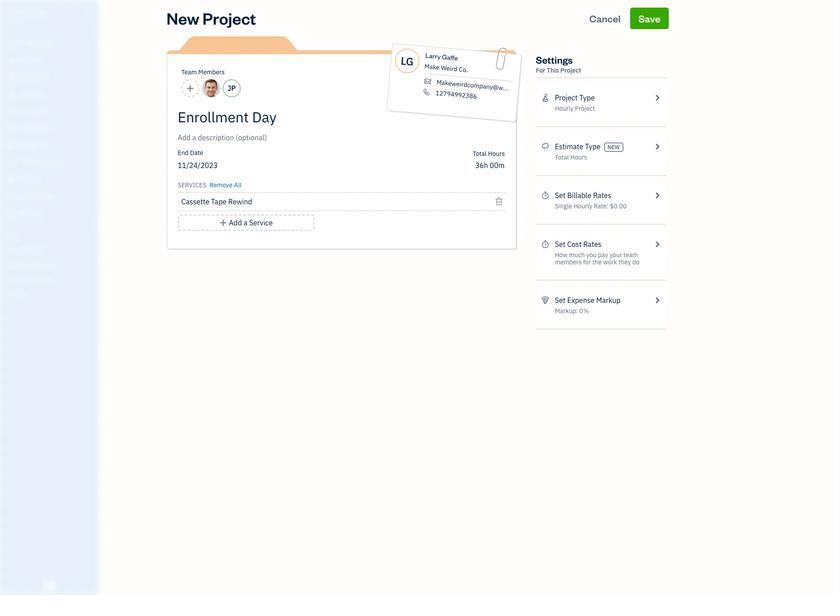 Task type: vqa. For each thing, say whether or not it's contained in the screenshot.
Rates
yes



Task type: describe. For each thing, give the bounding box(es) containing it.
a
[[244, 219, 248, 227]]

add
[[229, 219, 242, 227]]

Project Name text field
[[178, 108, 425, 126]]

weird
[[441, 64, 458, 73]]

end
[[178, 149, 189, 157]]

rates for set cost rates
[[584, 240, 602, 249]]

the
[[593, 258, 602, 267]]

remove project service image
[[495, 197, 504, 207]]

this
[[547, 66, 560, 74]]

cancel
[[590, 12, 621, 25]]

larry
[[425, 51, 441, 61]]

0 vertical spatial hourly
[[555, 105, 574, 113]]

how
[[555, 251, 568, 259]]

how much you pay your team members for the work they do
[[555, 251, 640, 267]]

team
[[624, 251, 639, 259]]

payment image
[[6, 107, 17, 116]]

apps image
[[7, 232, 96, 240]]

services
[[178, 181, 207, 189]]

work
[[604, 258, 618, 267]]

inc
[[35, 8, 47, 17]]

0 horizontal spatial total hours
[[473, 150, 505, 158]]

1 horizontal spatial total
[[555, 153, 569, 162]]

gaffe
[[442, 53, 458, 62]]

rates for set billable rates
[[594, 191, 612, 200]]

expense image
[[6, 124, 17, 133]]

items and services image
[[7, 261, 96, 268]]

co.
[[459, 65, 468, 74]]

type for estimate type
[[586, 142, 601, 151]]

type for project type
[[580, 93, 595, 102]]

settings
[[536, 53, 573, 66]]

invoice image
[[6, 90, 17, 99]]

Project Description text field
[[178, 132, 425, 143]]

members
[[555, 258, 582, 267]]

expenses image
[[542, 295, 550, 306]]

markup
[[597, 296, 621, 305]]

new
[[167, 8, 199, 29]]

save button
[[631, 8, 669, 29]]

project image
[[6, 141, 17, 150]]

project inside settings for this project
[[561, 66, 582, 74]]

phone image
[[422, 88, 432, 96]]

:
[[607, 202, 609, 210]]

0%
[[580, 307, 590, 315]]

much
[[570, 251, 585, 259]]

add a service
[[229, 219, 273, 227]]

estimate type
[[555, 142, 601, 151]]

jp
[[228, 84, 236, 93]]

do
[[633, 258, 640, 267]]

money image
[[6, 175, 17, 184]]

settings for this project
[[536, 53, 582, 74]]

1 vertical spatial hourly
[[574, 202, 593, 210]]

markup: 0%
[[555, 307, 590, 315]]

settings image
[[7, 290, 96, 297]]

members
[[198, 68, 225, 76]]

larry gaffe make weird co.
[[424, 51, 468, 74]]

billable
[[568, 191, 592, 200]]

rewind
[[228, 197, 252, 206]]

1 horizontal spatial total hours
[[555, 153, 588, 162]]

add team member image
[[186, 83, 195, 94]]

services remove all
[[178, 181, 242, 189]]

turtle
[[7, 8, 33, 17]]

remove all button
[[208, 178, 242, 191]]

set expense markup
[[555, 296, 621, 305]]

for
[[584, 258, 592, 267]]



Task type: locate. For each thing, give the bounding box(es) containing it.
1 horizontal spatial hours
[[571, 153, 588, 162]]

total hours
[[473, 150, 505, 158], [555, 153, 588, 162]]

set cost rates
[[555, 240, 602, 249]]

timetracking image for set billable rates
[[542, 190, 550, 201]]

1 chevronright image from the top
[[654, 92, 662, 103]]

0 horizontal spatial total
[[473, 150, 487, 158]]

3 set from the top
[[555, 296, 566, 305]]

hours down estimate type
[[571, 153, 588, 162]]

set billable rates
[[555, 191, 612, 200]]

2 timetracking image from the top
[[542, 239, 550, 250]]

chevronright image
[[654, 92, 662, 103], [654, 141, 662, 152], [654, 190, 662, 201], [654, 239, 662, 250]]

dashboard image
[[6, 39, 17, 48]]

cancel button
[[582, 8, 629, 29]]

date
[[190, 149, 203, 157]]

markup:
[[555, 307, 578, 315]]

report image
[[6, 210, 17, 219]]

2 vertical spatial set
[[555, 296, 566, 305]]

makeweirdcompany@weird.co
[[436, 78, 523, 94]]

you
[[587, 251, 597, 259]]

your
[[610, 251, 623, 259]]

timetracking image left cost
[[542, 239, 550, 250]]

rates up rate
[[594, 191, 612, 200]]

set up markup:
[[555, 296, 566, 305]]

rates
[[594, 191, 612, 200], [584, 240, 602, 249]]

single
[[555, 202, 573, 210]]

pay
[[599, 251, 609, 259]]

for
[[536, 66, 546, 74]]

hourly down set billable rates at the top of the page
[[574, 202, 593, 210]]

team members image
[[7, 247, 96, 254]]

chart image
[[6, 192, 17, 201]]

set
[[555, 191, 566, 200], [555, 240, 566, 249], [555, 296, 566, 305]]

hours
[[489, 150, 505, 158], [571, 153, 588, 162]]

tape
[[211, 197, 227, 206]]

set for set cost rates
[[555, 240, 566, 249]]

type left new at the right of the page
[[586, 142, 601, 151]]

timetracking image
[[542, 190, 550, 201], [542, 239, 550, 250]]

client image
[[6, 56, 17, 65]]

$0.00
[[611, 202, 627, 210]]

chevronright image
[[654, 295, 662, 306]]

chevronright image for set cost rates
[[654, 239, 662, 250]]

set for set expense markup
[[555, 296, 566, 305]]

1 vertical spatial rates
[[584, 240, 602, 249]]

team
[[181, 68, 197, 76]]

lg
[[400, 53, 414, 69]]

1 set from the top
[[555, 191, 566, 200]]

owner
[[7, 18, 24, 25]]

single hourly rate : $0.00
[[555, 202, 627, 210]]

Hourly Budget text field
[[476, 161, 505, 170]]

project
[[203, 8, 256, 29], [561, 66, 582, 74], [555, 93, 578, 102], [576, 105, 595, 113]]

0 vertical spatial timetracking image
[[542, 190, 550, 201]]

0 vertical spatial type
[[580, 93, 595, 102]]

cassette
[[181, 197, 210, 206]]

bank connections image
[[7, 275, 96, 283]]

remove
[[210, 181, 233, 189]]

timer image
[[6, 158, 17, 167]]

2 chevronright image from the top
[[654, 141, 662, 152]]

0 horizontal spatial hours
[[489, 150, 505, 158]]

chevronright image for estimate type
[[654, 141, 662, 152]]

freshbooks image
[[42, 581, 57, 592]]

total hours up hourly budget text field at the right top of page
[[473, 150, 505, 158]]

project type
[[555, 93, 595, 102]]

estimate image
[[6, 73, 17, 82]]

chevronright image for set billable rates
[[654, 190, 662, 201]]

they
[[619, 258, 632, 267]]

all
[[234, 181, 242, 189]]

estimate
[[555, 142, 584, 151]]

set up how
[[555, 240, 566, 249]]

expense
[[568, 296, 595, 305]]

total down estimate
[[555, 153, 569, 162]]

rates up you at right top
[[584, 240, 602, 249]]

set for set billable rates
[[555, 191, 566, 200]]

total up hourly budget text field at the right top of page
[[473, 150, 487, 158]]

new project
[[167, 8, 256, 29]]

new
[[608, 144, 620, 151]]

team members
[[181, 68, 225, 76]]

4 chevronright image from the top
[[654, 239, 662, 250]]

save
[[639, 12, 661, 25]]

add a service button
[[178, 215, 314, 231]]

3 chevronright image from the top
[[654, 190, 662, 201]]

1 vertical spatial timetracking image
[[542, 239, 550, 250]]

make
[[424, 62, 440, 72]]

type up hourly project on the top of the page
[[580, 93, 595, 102]]

cassette tape rewind
[[181, 197, 252, 206]]

hours up hourly budget text field at the right top of page
[[489, 150, 505, 158]]

0 vertical spatial rates
[[594, 191, 612, 200]]

projects image
[[542, 92, 550, 103]]

hourly
[[555, 105, 574, 113], [574, 202, 593, 210]]

hourly down project type
[[555, 105, 574, 113]]

end date
[[178, 149, 203, 157]]

1 vertical spatial set
[[555, 240, 566, 249]]

0 vertical spatial set
[[555, 191, 566, 200]]

timetracking image left 'billable'
[[542, 190, 550, 201]]

estimates image
[[542, 141, 550, 152]]

12794992386
[[436, 89, 478, 101]]

cost
[[568, 240, 582, 249]]

service
[[249, 219, 273, 227]]

total hours down estimate
[[555, 153, 588, 162]]

2 set from the top
[[555, 240, 566, 249]]

type
[[580, 93, 595, 102], [586, 142, 601, 151]]

main element
[[0, 0, 121, 596]]

total
[[473, 150, 487, 158], [555, 153, 569, 162]]

1 timetracking image from the top
[[542, 190, 550, 201]]

rate
[[594, 202, 607, 210]]

timetracking image for set cost rates
[[542, 239, 550, 250]]

End date in  format text field
[[178, 161, 287, 170]]

1 vertical spatial type
[[586, 142, 601, 151]]

envelope image
[[423, 77, 433, 85]]

plus image
[[219, 218, 228, 228]]

chevronright image for project type
[[654, 92, 662, 103]]

hourly project
[[555, 105, 595, 113]]

set up single
[[555, 191, 566, 200]]

turtle inc owner
[[7, 8, 47, 25]]



